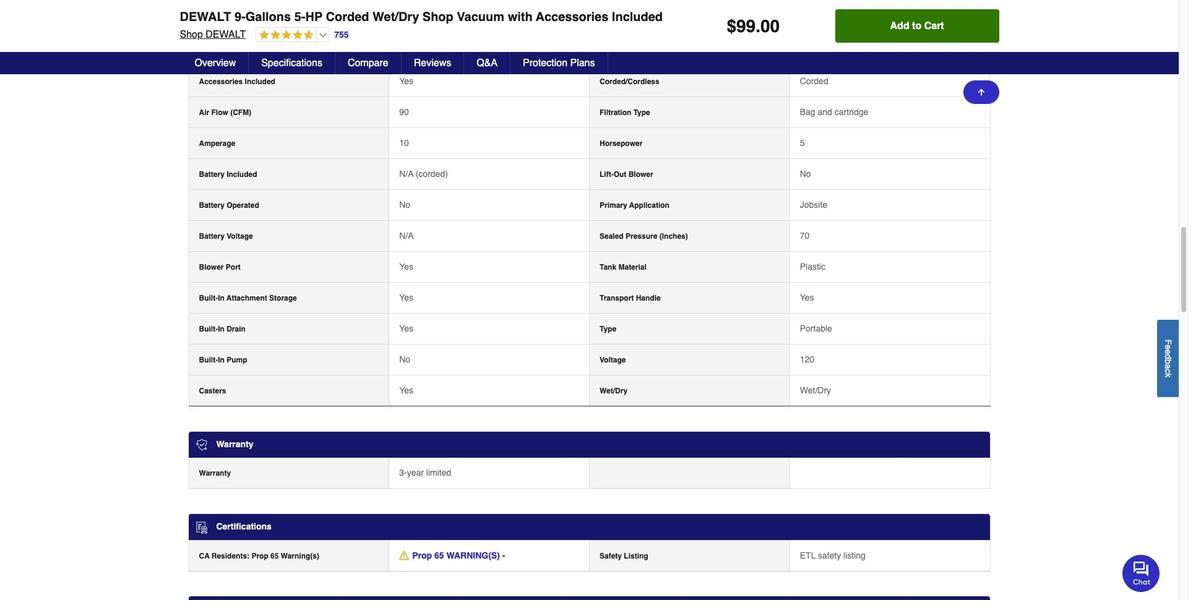 Task type: describe. For each thing, give the bounding box(es) containing it.
drain
[[227, 325, 246, 334]]

amperage
[[199, 139, 235, 148]]

1 vertical spatial dewalt
[[206, 29, 246, 40]]

0 horizontal spatial prop
[[252, 552, 268, 561]]

application
[[629, 201, 670, 210]]

9-
[[235, 10, 246, 24]]

safety listing
[[600, 552, 649, 561]]

limited
[[426, 468, 451, 478]]

transport
[[600, 294, 634, 303]]

0 vertical spatial dewalt
[[180, 10, 231, 24]]

a
[[1164, 364, 1174, 369]]

f
[[1164, 339, 1174, 345]]

certifications
[[216, 522, 272, 532]]

120
[[800, 355, 815, 365]]

q&a button
[[464, 52, 511, 74]]

bag
[[800, 107, 816, 117]]

add
[[890, 20, 910, 32]]

specifications
[[261, 58, 322, 69]]

3-year limited
[[399, 468, 451, 478]]

prop65 warning image
[[399, 551, 409, 561]]

included for n/a (corded)
[[227, 170, 257, 179]]

notes image
[[195, 49, 205, 59]]

built- for yes
[[199, 294, 218, 303]]

755
[[334, 30, 349, 39]]

yes for portable
[[399, 324, 414, 334]]

b
[[1164, 359, 1174, 364]]

0 vertical spatial voltage
[[227, 232, 253, 241]]

5-
[[294, 10, 305, 24]]

pump
[[227, 356, 247, 365]]

safety
[[818, 551, 841, 561]]

k
[[1164, 373, 1174, 377]]

built- for portable
[[199, 325, 218, 334]]

battery included
[[199, 170, 257, 179]]

1 horizontal spatial prop
[[412, 551, 432, 561]]

battery voltage
[[199, 232, 253, 241]]

n/a for n/a
[[399, 231, 414, 241]]

features
[[214, 48, 250, 58]]

vacuum
[[457, 10, 505, 24]]

yes for wet/dry
[[399, 386, 414, 396]]

lift-out blower
[[600, 170, 653, 179]]

shop dewalt
[[180, 29, 246, 40]]

0 vertical spatial no
[[800, 169, 811, 179]]

plans
[[570, 58, 595, 69]]

protection plans
[[523, 58, 595, 69]]

overview button
[[182, 52, 249, 74]]

operated
[[227, 201, 259, 210]]

n/a (corded)
[[399, 169, 448, 179]]

warning(s)
[[281, 552, 319, 561]]

q&a
[[477, 58, 498, 69]]

1 vertical spatial warranty
[[199, 469, 231, 478]]

protection plans button
[[511, 52, 608, 74]]

add to cart
[[890, 20, 944, 32]]

air flow (cfm)
[[199, 108, 251, 117]]

in for portable
[[218, 325, 225, 334]]

.
[[756, 16, 761, 36]]

primary application
[[600, 201, 670, 210]]

out
[[614, 170, 627, 179]]

compare
[[348, 58, 389, 69]]

yes for plastic
[[399, 262, 414, 272]]

$ 99 . 00
[[727, 16, 780, 36]]

dewalt 9-gallons 5-hp corded wet/dry shop vacuum with accessories included
[[180, 10, 663, 24]]

2 horizontal spatial wet/dry
[[800, 386, 831, 396]]

filtration type
[[600, 108, 650, 117]]

casters
[[199, 387, 226, 396]]

$
[[727, 16, 737, 36]]

in for yes
[[218, 294, 225, 303]]

residents:
[[212, 552, 250, 561]]

etl safety listing
[[800, 551, 866, 561]]

overview
[[195, 58, 236, 69]]

0 vertical spatial type
[[634, 108, 650, 117]]

chat invite button image
[[1123, 555, 1161, 592]]

1 vertical spatial voltage
[[600, 356, 626, 365]]

0 horizontal spatial shop
[[180, 29, 203, 40]]

prop 65 warning(s) - link
[[399, 549, 505, 562]]

ca
[[199, 552, 210, 561]]

no for 120
[[399, 355, 410, 365]]

protection
[[523, 58, 568, 69]]

reviews button
[[402, 52, 464, 74]]

0 vertical spatial shop
[[423, 10, 454, 24]]

corded/cordless
[[600, 77, 660, 86]]

c
[[1164, 369, 1174, 373]]

storage
[[269, 294, 297, 303]]

cartridge
[[835, 107, 869, 117]]



Task type: locate. For each thing, give the bounding box(es) containing it.
battery operated
[[199, 201, 259, 210]]

2 in from the top
[[218, 325, 225, 334]]

corded
[[326, 10, 369, 24], [800, 76, 829, 86]]

(corded)
[[416, 169, 448, 179]]

d
[[1164, 354, 1174, 359]]

corded up 'bag' on the top right of page
[[800, 76, 829, 86]]

compare button
[[335, 52, 402, 74]]

shop left vacuum
[[423, 10, 454, 24]]

n/a
[[399, 169, 414, 179], [399, 231, 414, 241]]

reviews
[[414, 58, 451, 69]]

gallons
[[246, 10, 291, 24]]

0 horizontal spatial blower
[[199, 263, 224, 272]]

1 horizontal spatial 65
[[435, 551, 444, 561]]

2 vertical spatial built-
[[199, 356, 218, 365]]

year
[[407, 468, 424, 478]]

f e e d b a c k
[[1164, 339, 1174, 377]]

built- left drain
[[199, 325, 218, 334]]

accessories
[[536, 10, 609, 24], [199, 77, 243, 86]]

hp
[[305, 10, 323, 24]]

type right filtration
[[634, 108, 650, 117]]

shop up notes icon
[[180, 29, 203, 40]]

filtration
[[600, 108, 632, 117]]

air
[[199, 108, 209, 117]]

with
[[508, 10, 533, 24]]

built- for 120
[[199, 356, 218, 365]]

0 horizontal spatial corded
[[326, 10, 369, 24]]

0 horizontal spatial voltage
[[227, 232, 253, 241]]

prop 65 warning(s) -
[[412, 551, 505, 561]]

corded up '755'
[[326, 10, 369, 24]]

ca residents: prop 65 warning(s)
[[199, 552, 319, 561]]

listing
[[624, 552, 649, 561]]

1 vertical spatial battery
[[199, 201, 225, 210]]

in left drain
[[218, 325, 225, 334]]

2 n/a from the top
[[399, 231, 414, 241]]

etl
[[800, 551, 816, 561]]

tank
[[600, 263, 617, 272]]

e up d
[[1164, 345, 1174, 349]]

(inches)
[[660, 232, 688, 241]]

1 horizontal spatial shop
[[423, 10, 454, 24]]

accessories up plans
[[536, 10, 609, 24]]

0 horizontal spatial wet/dry
[[373, 10, 419, 24]]

2 vertical spatial in
[[218, 356, 225, 365]]

warranty down casters on the bottom
[[216, 440, 254, 449]]

battery
[[199, 170, 225, 179], [199, 201, 225, 210], [199, 232, 225, 241]]

shop
[[423, 10, 454, 24], [180, 29, 203, 40]]

90
[[399, 107, 409, 117]]

2 built- from the top
[[199, 325, 218, 334]]

1 horizontal spatial corded
[[800, 76, 829, 86]]

handle
[[636, 294, 661, 303]]

0 horizontal spatial type
[[600, 325, 617, 334]]

cart
[[925, 20, 944, 32]]

1 in from the top
[[218, 294, 225, 303]]

e
[[1164, 345, 1174, 349], [1164, 349, 1174, 354]]

plastic
[[800, 262, 826, 272]]

1 horizontal spatial type
[[634, 108, 650, 117]]

blower port
[[199, 263, 241, 272]]

dewalt
[[180, 10, 231, 24], [206, 29, 246, 40]]

0 vertical spatial included
[[612, 10, 663, 24]]

0 vertical spatial blower
[[629, 170, 653, 179]]

65
[[435, 551, 444, 561], [271, 552, 279, 561]]

battery left operated
[[199, 201, 225, 210]]

2 battery from the top
[[199, 201, 225, 210]]

flow
[[211, 108, 228, 117]]

dewalt up features
[[206, 29, 246, 40]]

voltage
[[227, 232, 253, 241], [600, 356, 626, 365]]

battery down amperage
[[199, 170, 225, 179]]

in left 'attachment'
[[218, 294, 225, 303]]

sealed pressure (inches)
[[600, 232, 688, 241]]

listing
[[844, 551, 866, 561]]

1 vertical spatial accessories
[[199, 77, 243, 86]]

port
[[226, 263, 241, 272]]

prop
[[412, 551, 432, 561], [252, 552, 268, 561]]

1 vertical spatial shop
[[180, 29, 203, 40]]

yes for corded
[[399, 76, 414, 86]]

sealed
[[600, 232, 624, 241]]

dewalt up shop dewalt
[[180, 10, 231, 24]]

lift-
[[600, 170, 614, 179]]

2 vertical spatial battery
[[199, 232, 225, 241]]

1 vertical spatial in
[[218, 325, 225, 334]]

warranty up certifications
[[199, 469, 231, 478]]

battery up blower port
[[199, 232, 225, 241]]

0 vertical spatial in
[[218, 294, 225, 303]]

1 horizontal spatial wet/dry
[[600, 387, 628, 396]]

bag and cartridge
[[800, 107, 869, 117]]

10
[[399, 138, 409, 148]]

included for yes
[[245, 77, 275, 86]]

safety
[[600, 552, 622, 561]]

0 vertical spatial warranty
[[216, 440, 254, 449]]

primary
[[600, 201, 627, 210]]

1 battery from the top
[[199, 170, 225, 179]]

2 vertical spatial no
[[399, 355, 410, 365]]

built-in drain
[[199, 325, 246, 334]]

and
[[818, 107, 833, 117]]

1 vertical spatial n/a
[[399, 231, 414, 241]]

warning(s)
[[447, 551, 500, 561]]

1 vertical spatial no
[[399, 200, 410, 210]]

wet/dry
[[373, 10, 419, 24], [800, 386, 831, 396], [600, 387, 628, 396]]

0 vertical spatial accessories
[[536, 10, 609, 24]]

00
[[761, 16, 780, 36]]

3 built- from the top
[[199, 356, 218, 365]]

prop right residents:
[[252, 552, 268, 561]]

yes
[[399, 76, 414, 86], [399, 262, 414, 272], [399, 293, 414, 303], [800, 293, 814, 303], [399, 324, 414, 334], [399, 386, 414, 396]]

70
[[800, 231, 810, 241]]

0 horizontal spatial accessories
[[199, 77, 243, 86]]

0 vertical spatial n/a
[[399, 169, 414, 179]]

e up b
[[1164, 349, 1174, 354]]

pressure
[[626, 232, 658, 241]]

(cfm)
[[230, 108, 251, 117]]

built- left "pump"
[[199, 356, 218, 365]]

horsepower
[[600, 139, 643, 148]]

no
[[800, 169, 811, 179], [399, 200, 410, 210], [399, 355, 410, 365]]

1 vertical spatial built-
[[199, 325, 218, 334]]

1 horizontal spatial voltage
[[600, 356, 626, 365]]

arrow up image
[[976, 87, 986, 97]]

1 e from the top
[[1164, 345, 1174, 349]]

0 vertical spatial corded
[[326, 10, 369, 24]]

built- down blower port
[[199, 294, 218, 303]]

0 vertical spatial built-
[[199, 294, 218, 303]]

battery for n/a
[[199, 232, 225, 241]]

f e e d b a c k button
[[1158, 320, 1179, 397]]

portable
[[800, 324, 833, 334]]

-
[[502, 551, 505, 561]]

1 vertical spatial corded
[[800, 76, 829, 86]]

n/a for n/a (corded)
[[399, 169, 414, 179]]

99
[[737, 16, 756, 36]]

built-
[[199, 294, 218, 303], [199, 325, 218, 334], [199, 356, 218, 365]]

2 e from the top
[[1164, 349, 1174, 354]]

3 battery from the top
[[199, 232, 225, 241]]

to
[[912, 20, 922, 32]]

3-
[[399, 468, 407, 478]]

1 horizontal spatial accessories
[[536, 10, 609, 24]]

0 vertical spatial battery
[[199, 170, 225, 179]]

included
[[612, 10, 663, 24], [245, 77, 275, 86], [227, 170, 257, 179]]

blower right out
[[629, 170, 653, 179]]

3 in from the top
[[218, 356, 225, 365]]

blower left port
[[199, 263, 224, 272]]

in
[[218, 294, 225, 303], [218, 325, 225, 334], [218, 356, 225, 365]]

add to cart button
[[835, 9, 999, 43]]

yes for yes
[[399, 293, 414, 303]]

1 n/a from the top
[[399, 169, 414, 179]]

accessories down "overview" button
[[199, 77, 243, 86]]

1 horizontal spatial blower
[[629, 170, 653, 179]]

2 vertical spatial included
[[227, 170, 257, 179]]

0 horizontal spatial 65
[[271, 552, 279, 561]]

type down transport
[[600, 325, 617, 334]]

4.6 stars image
[[256, 30, 314, 41]]

1 vertical spatial blower
[[199, 263, 224, 272]]

prop right the prop65 warning image
[[412, 551, 432, 561]]

1 vertical spatial type
[[600, 325, 617, 334]]

type
[[634, 108, 650, 117], [600, 325, 617, 334]]

1 vertical spatial included
[[245, 77, 275, 86]]

in for 120
[[218, 356, 225, 365]]

5
[[800, 138, 805, 148]]

jobsite
[[800, 200, 828, 210]]

in left "pump"
[[218, 356, 225, 365]]

1 built- from the top
[[199, 294, 218, 303]]

material
[[619, 263, 647, 272]]

tank material
[[600, 263, 647, 272]]

specifications button
[[249, 52, 335, 74]]

battery for n/a (corded)
[[199, 170, 225, 179]]

built-in attachment storage
[[199, 294, 297, 303]]

transport handle
[[600, 294, 661, 303]]

battery for no
[[199, 201, 225, 210]]

no for jobsite
[[399, 200, 410, 210]]



Task type: vqa. For each thing, say whether or not it's contained in the screenshot.


